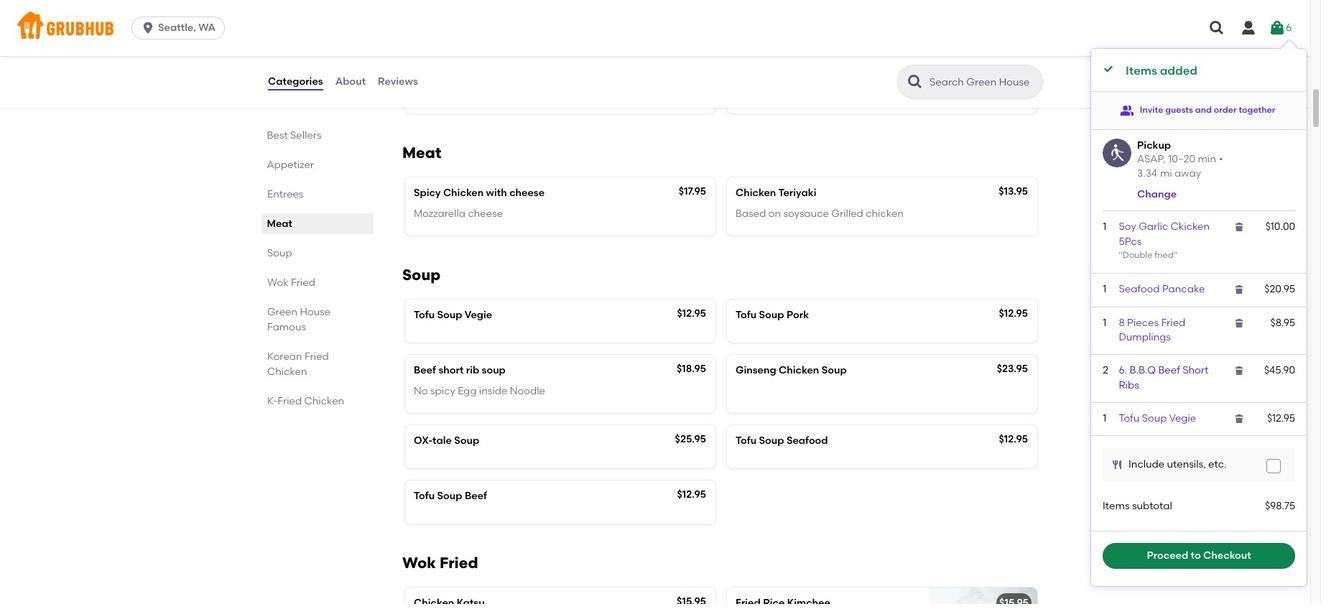 Task type: vqa. For each thing, say whether or not it's contained in the screenshot.


Task type: describe. For each thing, give the bounding box(es) containing it.
spicy
[[414, 187, 441, 199]]

pieces
[[1128, 317, 1159, 329]]

entrees
[[267, 188, 304, 201]]

5pcs
[[1119, 236, 1142, 248]]

double
[[1123, 250, 1153, 260]]

$13.95
[[999, 186, 1029, 198]]

tale
[[433, 435, 452, 447]]

spicy
[[430, 385, 456, 397]]

best sellers
[[267, 129, 322, 142]]

$20.95
[[1265, 283, 1296, 296]]

short
[[1183, 365, 1209, 377]]

1 vertical spatial meat
[[267, 218, 293, 230]]

fried inside korean fried chicken
[[305, 351, 329, 363]]

seattle,
[[158, 22, 196, 34]]

" double fried "
[[1119, 250, 1178, 260]]

guests
[[1166, 105, 1194, 115]]

veggies
[[505, 86, 542, 98]]

ginseng
[[736, 365, 777, 377]]

1 vertical spatial seafood
[[787, 435, 828, 447]]

and inside invite guests and order together button
[[1196, 105, 1212, 115]]

2
[[1103, 365, 1109, 377]]

items added
[[1126, 64, 1198, 78]]

added
[[1161, 64, 1198, 78]]

green
[[267, 306, 298, 318]]

green house famous
[[267, 306, 331, 334]]

about button
[[335, 56, 367, 108]]

chicken inside korean fried chicken
[[267, 366, 307, 378]]

vegie inside items added tooltip
[[1170, 412, 1197, 425]]

chicken right ginseng
[[779, 365, 820, 377]]

0 vertical spatial cheese
[[510, 187, 545, 199]]

svg image inside the main navigation navigation
[[1241, 19, 1258, 37]]

soup
[[482, 365, 506, 377]]

1 horizontal spatial meat
[[403, 144, 442, 162]]

stickers
[[478, 65, 517, 78]]

about
[[335, 75, 366, 88]]

seattle, wa
[[158, 22, 216, 34]]

tofu soup beef
[[414, 490, 487, 503]]

tofu soup seafood
[[736, 435, 828, 447]]

based on soysauce grilled chicken
[[736, 208, 904, 220]]

chicken up mozzarella cheese
[[443, 187, 484, 199]]

fried rice kimchee image
[[930, 588, 1038, 604]]

tofu soup pork
[[736, 309, 809, 321]]

famous
[[267, 321, 306, 334]]

beef for soup
[[465, 490, 487, 503]]

tofu down 'ox-'
[[414, 490, 435, 503]]

checkout
[[1204, 550, 1252, 562]]

1 for seafood
[[1103, 283, 1107, 296]]

$9.95
[[682, 64, 707, 76]]

$18.95
[[677, 363, 707, 375]]

include utensils, etc.
[[1129, 459, 1227, 471]]

0 horizontal spatial wok
[[267, 277, 289, 289]]

wa
[[199, 22, 216, 34]]

korean fried chicken
[[267, 351, 329, 378]]

rib
[[466, 365, 480, 377]]

$23.95
[[997, 363, 1029, 375]]

42. fried pot stickers
[[414, 65, 517, 78]]

invite
[[1141, 105, 1164, 115]]

invite guests and order together button
[[1120, 97, 1276, 123]]

$12.95 inside items added tooltip
[[1268, 412, 1296, 425]]

ox-tale soup
[[414, 435, 480, 447]]

chicken down korean fried chicken
[[304, 395, 344, 408]]

main navigation navigation
[[0, 0, 1311, 56]]

42.
[[414, 65, 429, 78]]

soy garlic ckicken 5pcs link
[[1119, 221, 1210, 248]]

noodle
[[510, 385, 546, 397]]

asap,
[[1138, 153, 1166, 165]]

based
[[736, 208, 767, 220]]

6. b.b.q beef short ribs link
[[1119, 365, 1209, 391]]

categories button
[[267, 56, 324, 108]]

subtotal
[[1133, 500, 1173, 513]]

order
[[1215, 105, 1237, 115]]

pork for pieces.
[[459, 86, 481, 98]]

grilled
[[832, 208, 864, 220]]

pot
[[459, 65, 475, 78]]

tofu soup vegie link
[[1119, 412, 1197, 425]]

1 vertical spatial wok fried
[[403, 554, 478, 572]]

tofu down ginseng
[[736, 435, 757, 447]]

tofu up ginseng
[[736, 309, 757, 321]]

8 pieces. pork and veggies  deep fried
[[414, 86, 595, 98]]

items for items added
[[1126, 64, 1158, 78]]

chicken teriyaki
[[736, 187, 817, 199]]

fried down korean fried chicken
[[278, 395, 302, 408]]

chicken up based
[[736, 187, 776, 199]]

change button
[[1138, 188, 1177, 202]]

proceed to checkout button
[[1103, 544, 1296, 570]]

dumplings
[[1119, 331, 1172, 344]]

with
[[486, 187, 507, 199]]

fried down tofu soup beef
[[440, 554, 478, 572]]

sellers
[[291, 129, 322, 142]]

$98.75
[[1266, 500, 1296, 513]]

change
[[1138, 188, 1177, 201]]

pork for soup
[[787, 309, 809, 321]]

items subtotal
[[1103, 500, 1173, 513]]



Task type: locate. For each thing, give the bounding box(es) containing it.
people icon image
[[1120, 103, 1135, 118]]

svg image
[[1241, 19, 1258, 37], [1234, 222, 1246, 233], [1234, 317, 1246, 329], [1112, 459, 1124, 471]]

tofu soup vegie up short at the left bottom of the page
[[414, 309, 493, 321]]

wok fried up green
[[267, 277, 315, 289]]

8 inside 8 pieces fried dumplings
[[1119, 317, 1125, 329]]

1 horizontal spatial beef
[[465, 490, 487, 503]]

and left order
[[1196, 105, 1212, 115]]

soysauce
[[784, 208, 829, 220]]

invite guests and order together
[[1141, 105, 1276, 115]]

seafood pancake link
[[1119, 283, 1206, 296]]

reviews
[[378, 75, 418, 88]]

1 left the "pieces"
[[1103, 317, 1107, 329]]

fried right the "pieces"
[[1162, 317, 1186, 329]]

8 pieces fried dumplings link
[[1119, 317, 1186, 344]]

pork down pot
[[459, 86, 481, 98]]

8 left the "pieces"
[[1119, 317, 1125, 329]]

tofu soup vegie
[[414, 309, 493, 321], [1119, 412, 1197, 425]]

ribs
[[1119, 379, 1140, 391]]

svg image inside seattle, wa button
[[141, 21, 155, 35]]

tofu soup vegie inside items added tooltip
[[1119, 412, 1197, 425]]

soup inside items added tooltip
[[1143, 412, 1168, 425]]

best
[[267, 129, 288, 142]]

0 vertical spatial vegie
[[465, 309, 493, 321]]

pork up ginseng chicken soup
[[787, 309, 809, 321]]

0 horizontal spatial pork
[[459, 86, 481, 98]]

chicken down korean
[[267, 366, 307, 378]]

chicken
[[866, 208, 904, 220]]

spicy chicken with cheese
[[414, 187, 545, 199]]

seattle, wa button
[[132, 17, 231, 40]]

6.
[[1119, 365, 1128, 377]]

1 horizontal spatial wok
[[403, 554, 436, 572]]

seafood pancake
[[1119, 283, 1206, 296]]

beef down ox-tale soup in the left of the page
[[465, 490, 487, 503]]

" down the soy garlic ckicken 5pcs at the top
[[1174, 250, 1178, 260]]

fried down the soy garlic ckicken 5pcs at the top
[[1155, 250, 1174, 260]]

1 horizontal spatial pork
[[787, 309, 809, 321]]

wok fried down tofu soup beef
[[403, 554, 478, 572]]

" down 5pcs
[[1119, 250, 1123, 260]]

1 vertical spatial fried
[[1155, 250, 1174, 260]]

mozzarella cheese
[[414, 208, 503, 220]]

ginseng chicken soup
[[736, 365, 847, 377]]

items for items subtotal
[[1103, 500, 1130, 513]]

1 horizontal spatial fried
[[1155, 250, 1174, 260]]

0 horizontal spatial fried
[[573, 86, 595, 98]]

tofu
[[414, 309, 435, 321], [736, 309, 757, 321], [1119, 412, 1140, 425], [736, 435, 757, 447], [414, 490, 435, 503]]

korean
[[267, 351, 302, 363]]

$10.00
[[1266, 221, 1296, 233]]

tofu soup vegie down the 6. b.b.q beef short ribs 'link'
[[1119, 412, 1197, 425]]

svg image left $10.00 in the right top of the page
[[1234, 222, 1246, 233]]

$12.95
[[677, 308, 707, 320], [999, 308, 1029, 320], [1268, 412, 1296, 425], [999, 433, 1029, 446], [677, 489, 707, 501]]

1
[[1103, 221, 1107, 233], [1103, 283, 1107, 296], [1103, 317, 1107, 329], [1103, 412, 1107, 425]]

1 vertical spatial cheese
[[468, 208, 503, 220]]

soy garlic ckicken 5pcs
[[1119, 221, 1210, 248]]

1 vertical spatial and
[[1196, 105, 1212, 115]]

$8.95
[[1271, 317, 1296, 329]]

mozzarella
[[414, 208, 466, 220]]

etc.
[[1209, 459, 1227, 471]]

0 horizontal spatial wok fried
[[267, 277, 315, 289]]

0 vertical spatial $25.95
[[997, 64, 1029, 76]]

ox-
[[414, 435, 433, 447]]

beef inside 6. b.b.q beef short ribs
[[1159, 365, 1181, 377]]

0 vertical spatial wok fried
[[267, 277, 315, 289]]

3.34
[[1138, 168, 1158, 180]]

8 for 8 pieces fried dumplings
[[1119, 317, 1125, 329]]

vegie up rib
[[465, 309, 493, 321]]

min
[[1199, 153, 1217, 165]]

1 vertical spatial tofu soup vegie
[[1119, 412, 1197, 425]]

proceed
[[1147, 550, 1189, 562]]

6 button
[[1269, 15, 1292, 41]]

1 horizontal spatial vegie
[[1170, 412, 1197, 425]]

vegie down the 6. b.b.q beef short ribs 'link'
[[1170, 412, 1197, 425]]

tofu inside items added tooltip
[[1119, 412, 1140, 425]]

beef up no
[[414, 365, 436, 377]]

1 1 from the top
[[1103, 221, 1107, 233]]

1 left soy
[[1103, 221, 1107, 233]]

4 1 from the top
[[1103, 412, 1107, 425]]

0 horizontal spatial and
[[483, 86, 503, 98]]

0 vertical spatial meat
[[403, 144, 442, 162]]

0 horizontal spatial seafood
[[787, 435, 828, 447]]

0 vertical spatial fried
[[573, 86, 595, 98]]

0 horizontal spatial vegie
[[465, 309, 493, 321]]

$12.95 for seafood
[[999, 433, 1029, 446]]

items left added
[[1126, 64, 1158, 78]]

pickup
[[1138, 139, 1172, 151]]

0 horizontal spatial tofu soup vegie
[[414, 309, 493, 321]]

2 1 from the top
[[1103, 283, 1107, 296]]

1 down 2
[[1103, 412, 1107, 425]]

k-fried chicken
[[267, 395, 344, 408]]

0 vertical spatial items
[[1126, 64, 1158, 78]]

$12.95 for beef
[[677, 489, 707, 501]]

8 for 8 pieces. pork and veggies  deep fried
[[414, 86, 420, 98]]

8 down "42."
[[414, 86, 420, 98]]

meat down the entrees
[[267, 218, 293, 230]]

utensils,
[[1168, 459, 1207, 471]]

10–20
[[1169, 153, 1196, 165]]

cheese down spicy chicken with cheese
[[468, 208, 503, 220]]

chicken
[[443, 187, 484, 199], [736, 187, 776, 199], [779, 365, 820, 377], [267, 366, 307, 378], [304, 395, 344, 408]]

$25.95 inside $25.95 button
[[997, 64, 1029, 76]]

6
[[1287, 21, 1292, 34]]

deep
[[545, 86, 571, 98]]

6. b.b.q beef short ribs
[[1119, 365, 1209, 391]]

0 horizontal spatial beef
[[414, 365, 436, 377]]

"
[[1119, 250, 1123, 260], [1174, 250, 1178, 260]]

0 vertical spatial and
[[483, 86, 503, 98]]

1 " from the left
[[1119, 250, 1123, 260]]

beef
[[1159, 365, 1181, 377], [414, 365, 436, 377], [465, 490, 487, 503]]

8 pieces fried dumplings
[[1119, 317, 1186, 344]]

$25.95 button
[[727, 56, 1038, 114]]

tofu up 'beef short rib soup'
[[414, 309, 435, 321]]

and down stickers
[[483, 86, 503, 98]]

teriyaki
[[779, 187, 817, 199]]

on
[[769, 208, 781, 220]]

1 for soy
[[1103, 221, 1107, 233]]

1 vertical spatial $25.95
[[675, 433, 707, 446]]

house
[[300, 306, 331, 318]]

1 left the seafood pancake
[[1103, 283, 1107, 296]]

to
[[1191, 550, 1202, 562]]

egg
[[458, 385, 477, 397]]

pickup icon image
[[1103, 138, 1132, 167]]

meat up spicy
[[403, 144, 442, 162]]

fried up the 'pieces.'
[[431, 65, 456, 78]]

fried up house
[[291, 277, 315, 289]]

2 horizontal spatial beef
[[1159, 365, 1181, 377]]

items added tooltip
[[1092, 40, 1308, 587]]

beef left short on the bottom
[[1159, 365, 1181, 377]]

fried
[[431, 65, 456, 78], [291, 277, 315, 289], [1162, 317, 1186, 329], [305, 351, 329, 363], [278, 395, 302, 408], [440, 554, 478, 572]]

appetizer
[[267, 159, 314, 171]]

0 horizontal spatial 8
[[414, 86, 420, 98]]

cheese
[[510, 187, 545, 199], [468, 208, 503, 220]]

wok fried
[[267, 277, 315, 289], [403, 554, 478, 572]]

0 vertical spatial wok
[[267, 277, 289, 289]]

0 horizontal spatial "
[[1119, 250, 1123, 260]]

0 horizontal spatial cheese
[[468, 208, 503, 220]]

ckicken
[[1171, 221, 1210, 233]]

pancake
[[1163, 283, 1206, 296]]

0 vertical spatial pork
[[459, 86, 481, 98]]

0 horizontal spatial $25.95
[[675, 433, 707, 446]]

tofu down ribs
[[1119, 412, 1140, 425]]

fried right korean
[[305, 351, 329, 363]]

no spicy egg inside noodle
[[414, 385, 546, 397]]

search icon image
[[907, 73, 924, 91]]

fried right 'deep'
[[573, 86, 595, 98]]

1 horizontal spatial tofu soup vegie
[[1119, 412, 1197, 425]]

$12.95 for vegie
[[677, 308, 707, 320]]

soy
[[1119, 221, 1137, 233]]

together
[[1239, 105, 1276, 115]]

1 horizontal spatial wok fried
[[403, 554, 478, 572]]

fried inside items added tooltip
[[1155, 250, 1174, 260]]

3 1 from the top
[[1103, 317, 1107, 329]]

$17.95
[[679, 186, 707, 198]]

svg image left 'include'
[[1112, 459, 1124, 471]]

beef short rib soup
[[414, 365, 506, 377]]

0 vertical spatial 8
[[414, 86, 420, 98]]

svg image left $8.95
[[1234, 317, 1246, 329]]

pieces.
[[422, 86, 457, 98]]

Search Green House search field
[[929, 75, 1039, 89]]

1 for tofu
[[1103, 412, 1107, 425]]

vegie
[[465, 309, 493, 321], [1170, 412, 1197, 425]]

1 horizontal spatial 8
[[1119, 317, 1125, 329]]

1 horizontal spatial "
[[1174, 250, 1178, 260]]

items left subtotal on the bottom right of the page
[[1103, 500, 1130, 513]]

categories
[[268, 75, 323, 88]]

fried
[[573, 86, 595, 98], [1155, 250, 1174, 260]]

beef for b.b.q
[[1159, 365, 1181, 377]]

b.b.q
[[1130, 365, 1156, 377]]

items
[[1126, 64, 1158, 78], [1103, 500, 1130, 513]]

1 vertical spatial vegie
[[1170, 412, 1197, 425]]

$12.95 for pork
[[999, 308, 1029, 320]]

1 vertical spatial pork
[[787, 309, 809, 321]]

mi
[[1161, 168, 1173, 180]]

svg image inside 6 button
[[1269, 19, 1287, 37]]

fried inside 8 pieces fried dumplings
[[1162, 317, 1186, 329]]

seafood inside items added tooltip
[[1119, 283, 1160, 296]]

2 " from the left
[[1174, 250, 1178, 260]]

0 vertical spatial tofu soup vegie
[[414, 309, 493, 321]]

pickup asap, 10–20 min • 3.34 mi away
[[1138, 139, 1224, 180]]

1 vertical spatial 8
[[1119, 317, 1125, 329]]

1 horizontal spatial $25.95
[[997, 64, 1029, 76]]

reviews button
[[377, 56, 419, 108]]

no
[[414, 385, 428, 397]]

1 for 8
[[1103, 317, 1107, 329]]

cheese right with
[[510, 187, 545, 199]]

svg image left 6 button
[[1241, 19, 1258, 37]]

1 vertical spatial wok
[[403, 554, 436, 572]]

and
[[483, 86, 503, 98], [1196, 105, 1212, 115]]

1 horizontal spatial cheese
[[510, 187, 545, 199]]

0 vertical spatial seafood
[[1119, 283, 1160, 296]]

1 horizontal spatial and
[[1196, 105, 1212, 115]]

0 horizontal spatial meat
[[267, 218, 293, 230]]

1 horizontal spatial seafood
[[1119, 283, 1160, 296]]

garlic
[[1139, 221, 1169, 233]]

1 vertical spatial items
[[1103, 500, 1130, 513]]

svg image
[[1209, 19, 1226, 37], [1269, 19, 1287, 37], [141, 21, 155, 35], [1103, 63, 1115, 75], [1234, 284, 1246, 296], [1234, 365, 1246, 377], [1234, 413, 1246, 425], [1270, 462, 1279, 471]]



